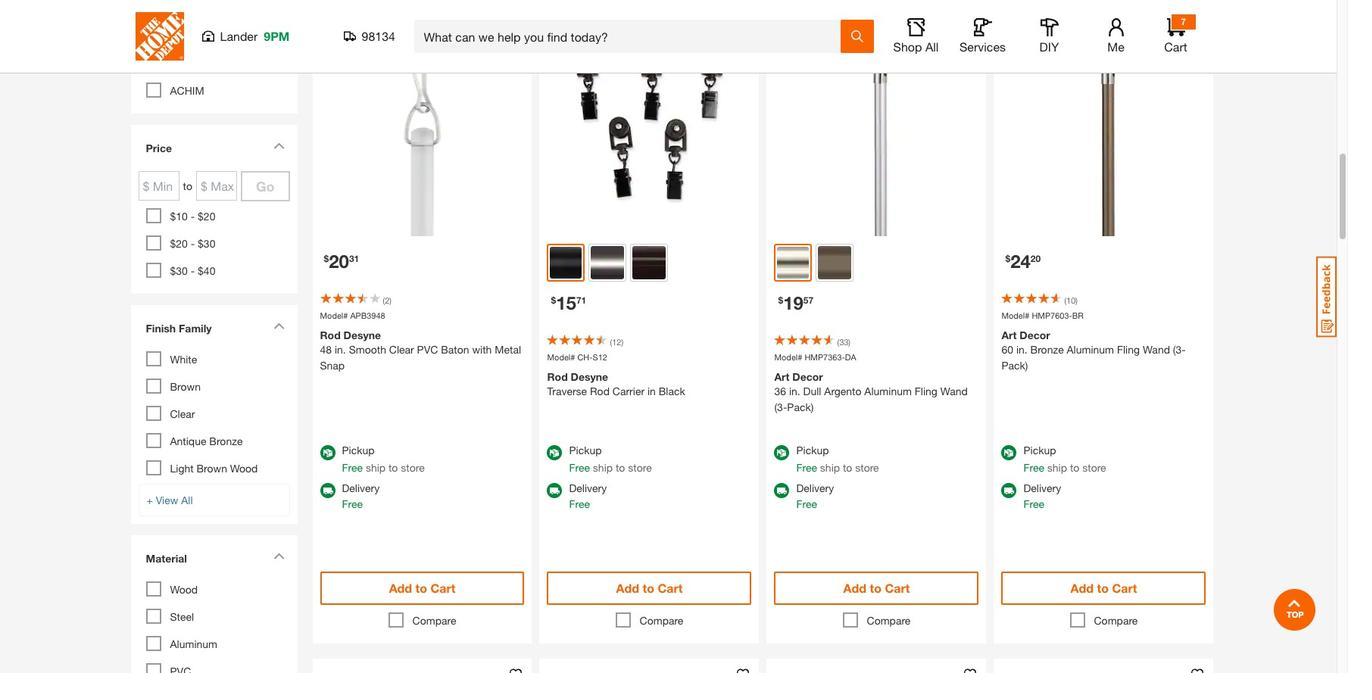 Task type: locate. For each thing, give the bounding box(es) containing it.
decor down model# hmp7603-br
[[1020, 329, 1050, 342]]

model# for model# ch-s12
[[547, 352, 575, 362]]

(3- inside art decor 36 in. dull argento aluminum fling wand (3-pack)
[[774, 401, 787, 414]]

2 pickup from the left
[[569, 444, 602, 457]]

2 vertical spatial aluminum
[[170, 638, 217, 651]]

( 33 )
[[837, 337, 851, 347]]

fling inside art decor 60 in. bronze aluminum fling wand (3- pack)
[[1117, 343, 1140, 356]]

2 horizontal spatial aluminum
[[1067, 343, 1114, 356]]

1 store from the left
[[401, 462, 425, 475]]

desyne up the smooth
[[344, 329, 381, 342]]

shop
[[893, 39, 922, 54]]

$20 down '$10'
[[170, 237, 188, 250]]

20 inside $ 24 20
[[1031, 253, 1041, 264]]

2 horizontal spatial available for pickup image
[[1002, 446, 1017, 461]]

0 vertical spatial (3-
[[1173, 343, 1186, 356]]

1 horizontal spatial fling
[[1117, 343, 1140, 356]]

add
[[389, 581, 412, 596], [616, 581, 639, 596], [844, 581, 867, 596], [1071, 581, 1094, 596]]

1 vertical spatial desyne
[[571, 371, 608, 384]]

0 vertical spatial $30
[[198, 237, 215, 250]]

family
[[179, 322, 212, 335]]

light
[[170, 462, 194, 475]]

0 vertical spatial pack)
[[1002, 359, 1028, 372]]

$ for 15
[[551, 295, 556, 306]]

white link
[[170, 353, 197, 366]]

24
[[1011, 251, 1031, 272]]

2 horizontal spatial rod
[[590, 385, 610, 398]]

2 delivery from the left
[[569, 482, 607, 495]]

(
[[383, 295, 385, 305], [1065, 295, 1067, 305], [610, 337, 612, 347], [837, 337, 839, 347]]

2 pickup free ship to store from the left
[[569, 444, 652, 475]]

1 compare from the left
[[412, 615, 456, 628]]

98134 button
[[344, 29, 396, 44]]

art decor 36 in. dull argento aluminum fling wand (3-pack)
[[774, 371, 968, 414]]

art inside art decor 36 in. dull argento aluminum fling wand (3-pack)
[[774, 371, 790, 384]]

- left $40
[[191, 264, 195, 277]]

1 vertical spatial clear
[[170, 408, 195, 420]]

free
[[342, 462, 363, 475], [569, 462, 590, 475], [796, 462, 817, 475], [1024, 462, 1044, 475], [342, 498, 363, 511], [569, 498, 590, 511], [796, 498, 817, 511], [1024, 498, 1044, 511]]

finish family
[[146, 322, 212, 335]]

0 vertical spatial clear
[[389, 343, 414, 356]]

0 horizontal spatial all
[[181, 494, 193, 507]]

$ inside $ 19 57
[[778, 295, 783, 306]]

0 horizontal spatial $20
[[170, 237, 188, 250]]

0 vertical spatial all
[[926, 39, 939, 54]]

$ left 71
[[551, 295, 556, 306]]

clear link
[[170, 408, 195, 420]]

2 caret icon image from the top
[[273, 323, 284, 330]]

aluminum down steel link
[[170, 638, 217, 651]]

2 horizontal spatial in.
[[1016, 343, 1028, 356]]

lander
[[220, 29, 258, 43]]

1 horizontal spatial bronze
[[1031, 343, 1064, 356]]

dull
[[803, 385, 821, 398]]

1 add to cart from the left
[[389, 581, 455, 596]]

( for 2
[[383, 295, 385, 305]]

3 delivery free from the left
[[796, 482, 834, 511]]

compare for add to cart button for available for pickup image
[[640, 615, 684, 628]]

1 pickup from the left
[[342, 444, 375, 457]]

compare
[[412, 615, 456, 628], [640, 615, 684, 628], [867, 615, 911, 628], [1094, 615, 1138, 628]]

( for 12
[[610, 337, 612, 347]]

4 delivery free from the left
[[1024, 482, 1061, 511]]

clear
[[389, 343, 414, 356], [170, 408, 195, 420]]

What can we help you find today? search field
[[424, 20, 840, 52]]

$30 - $40 link
[[170, 264, 215, 277]]

black image
[[550, 247, 582, 279]]

0 horizontal spatial (3-
[[774, 401, 787, 414]]

0 vertical spatial -
[[191, 210, 195, 223]]

clear down brown link
[[170, 408, 195, 420]]

art up 60
[[1002, 329, 1017, 342]]

1 add to cart button from the left
[[320, 572, 525, 606]]

19
[[783, 292, 804, 314]]

price-range-upperBound telephone field
[[196, 171, 237, 201]]

1 add from the left
[[389, 581, 412, 596]]

aluminum right argento
[[865, 385, 912, 398]]

0 horizontal spatial rod
[[320, 329, 341, 342]]

1 vertical spatial $30
[[170, 264, 188, 277]]

art for art decor
[[170, 30, 184, 42]]

all right "view"
[[181, 494, 193, 507]]

store for "traverse rod carrier in black" image
[[628, 462, 652, 475]]

2 add to cart button from the left
[[547, 572, 752, 606]]

model# for model# hmp7363-da
[[774, 352, 802, 362]]

1 vertical spatial rod
[[547, 371, 568, 384]]

available shipping image
[[320, 484, 335, 499]]

diy button
[[1025, 18, 1074, 55]]

3 ship from the left
[[820, 462, 840, 475]]

compare for add to cart button associated with 24's available for pickup icon
[[1094, 615, 1138, 628]]

3 caret icon image from the top
[[273, 553, 284, 560]]

4 pickup free ship to store from the left
[[1024, 444, 1106, 475]]

0 horizontal spatial in.
[[335, 343, 346, 356]]

argento
[[824, 385, 862, 398]]

1 vertical spatial (3-
[[774, 401, 787, 414]]

lumi up "achim" link
[[170, 57, 193, 70]]

art for art decor 36 in. dull argento aluminum fling wand (3-pack)
[[774, 371, 790, 384]]

1 horizontal spatial clear
[[389, 343, 414, 356]]

- down '$10 - $20' link
[[191, 237, 195, 250]]

0 vertical spatial bronze
[[1031, 343, 1064, 356]]

art
[[170, 30, 184, 42], [1002, 329, 1017, 342], [774, 371, 790, 384]]

desyne inside rod desyne 48 in. smooth clear pvc baton with metal snap
[[344, 329, 381, 342]]

desyne
[[344, 329, 381, 342], [571, 371, 608, 384]]

0 vertical spatial caret icon image
[[273, 142, 284, 149]]

1 vertical spatial pack)
[[787, 401, 814, 414]]

compare for add to cart button associated with second available for pickup icon from the right
[[867, 615, 911, 628]]

2 compare from the left
[[640, 615, 684, 628]]

0 horizontal spatial wand
[[941, 385, 968, 398]]

1 horizontal spatial pack)
[[1002, 359, 1028, 372]]

antique bronze
[[170, 435, 243, 448]]

compare up mix and match white wood bullet curtain rod finial (set of 2) image
[[867, 615, 911, 628]]

brown down antique bronze link
[[197, 462, 227, 475]]

3 add from the left
[[844, 581, 867, 596]]

2 add from the left
[[616, 581, 639, 596]]

- right '$10'
[[191, 210, 195, 223]]

price link
[[138, 133, 290, 167]]

0 horizontal spatial available shipping image
[[547, 484, 562, 499]]

1 vertical spatial $20
[[170, 237, 188, 250]]

wood up steel link
[[170, 583, 198, 596]]

1 horizontal spatial wand
[[1143, 343, 1170, 356]]

0 vertical spatial art
[[170, 30, 184, 42]]

) for ( 10 )
[[1076, 295, 1078, 305]]

3 pickup from the left
[[796, 444, 829, 457]]

- for $10
[[191, 210, 195, 223]]

desyne down ch-
[[571, 371, 608, 384]]

1 caret icon image from the top
[[273, 142, 284, 149]]

aluminum down br at top
[[1067, 343, 1114, 356]]

1 lumi from the top
[[170, 2, 193, 15]]

4 add from the left
[[1071, 581, 1094, 596]]

1 horizontal spatial $30
[[198, 237, 215, 250]]

4 add to cart from the left
[[1071, 581, 1137, 596]]

steel link
[[170, 611, 194, 623]]

pickup for second available for pickup icon from the right
[[796, 444, 829, 457]]

4 pickup from the left
[[1024, 444, 1056, 457]]

desyne inside rod desyne traverse rod carrier in black
[[571, 371, 608, 384]]

bronze inside art decor 60 in. bronze aluminum fling wand (3- pack)
[[1031, 343, 1064, 356]]

1 delivery free from the left
[[342, 482, 380, 511]]

2 ship from the left
[[593, 462, 613, 475]]

$ inside $ 24 20
[[1005, 253, 1011, 264]]

1 vertical spatial caret icon image
[[273, 323, 284, 330]]

clear left pvc
[[389, 343, 414, 356]]

pickup for available for pickup image
[[569, 444, 602, 457]]

lumi up art decor link
[[170, 2, 193, 15]]

1 horizontal spatial rod
[[547, 371, 568, 384]]

0 horizontal spatial fling
[[915, 385, 938, 398]]

rod left carrier
[[590, 385, 610, 398]]

in. inside art decor 36 in. dull argento aluminum fling wand (3-pack)
[[789, 385, 800, 398]]

2 store from the left
[[628, 462, 652, 475]]

in. right 60
[[1016, 343, 1028, 356]]

1 vertical spatial fling
[[915, 385, 938, 398]]

0 vertical spatial $20
[[198, 210, 215, 223]]

compare up mix and match antique mahogany wood egg curtain rod finial (set of 2) image
[[412, 615, 456, 628]]

$ up model# hmp7603-br
[[1005, 253, 1011, 264]]

model# up 36
[[774, 352, 802, 362]]

pickup free ship to store for 48 in. smooth clear pvc baton with metal snap image
[[342, 444, 425, 475]]

delivery free for 24's available for pickup icon
[[1024, 482, 1061, 511]]

2 add to cart from the left
[[616, 581, 683, 596]]

1 ship from the left
[[366, 462, 386, 475]]

in. inside rod desyne 48 in. smooth clear pvc baton with metal snap
[[335, 343, 346, 356]]

available shipping image
[[547, 484, 562, 499], [774, 484, 790, 499], [1002, 484, 1017, 499]]

20 up model# apb3948
[[329, 251, 349, 272]]

1 delivery from the left
[[342, 482, 380, 495]]

caret icon image inside the finish family link
[[273, 323, 284, 330]]

1 - from the top
[[191, 210, 195, 223]]

compare up 28 in. lockseam curtain rod extension 'image'
[[1094, 615, 1138, 628]]

light brown wood link
[[170, 462, 258, 475]]

3 - from the top
[[191, 264, 195, 277]]

pickup free ship to store for the 60 in. bronze aluminum fling wand (3-pack) image
[[1024, 444, 1106, 475]]

3 compare from the left
[[867, 615, 911, 628]]

material link
[[138, 543, 290, 578]]

pack) down dull
[[787, 401, 814, 414]]

60
[[1002, 343, 1014, 356]]

view
[[156, 494, 178, 507]]

2 horizontal spatial decor
[[1020, 329, 1050, 342]]

0 vertical spatial aluminum
[[1067, 343, 1114, 356]]

2 delivery free from the left
[[569, 482, 607, 511]]

rod desyne traverse rod carrier in black
[[547, 371, 685, 398]]

decor up home
[[187, 30, 215, 42]]

0 vertical spatial brown
[[170, 380, 201, 393]]

pickup free ship to store for 36 in. dull argento aluminum fling wand (3-pack) image
[[796, 444, 879, 475]]

add for the 60 in. bronze aluminum fling wand (3-pack) image
[[1071, 581, 1094, 596]]

wand inside art decor 60 in. bronze aluminum fling wand (3- pack)
[[1143, 343, 1170, 356]]

compare up the 48 in. fluted clear pvc baton with metal snap image
[[640, 615, 684, 628]]

pickup free ship to store for "traverse rod carrier in black" image
[[569, 444, 652, 475]]

1 horizontal spatial in.
[[789, 385, 800, 398]]

1 vertical spatial wand
[[941, 385, 968, 398]]

1 available shipping image from the left
[[547, 484, 562, 499]]

0 horizontal spatial available for pickup image
[[320, 446, 335, 461]]

$ inside $ 15 71
[[551, 295, 556, 306]]

diy
[[1040, 39, 1059, 54]]

caret icon image inside material link
[[273, 553, 284, 560]]

0 vertical spatial rod
[[320, 329, 341, 342]]

2 - from the top
[[191, 237, 195, 250]]

$ inside $ 20 31
[[324, 253, 329, 264]]

( 10 )
[[1065, 295, 1078, 305]]

da
[[845, 352, 856, 362]]

in. inside art decor 60 in. bronze aluminum fling wand (3- pack)
[[1016, 343, 1028, 356]]

1 pickup free ship to store from the left
[[342, 444, 425, 475]]

( 2 )
[[383, 295, 392, 305]]

ch-
[[578, 352, 593, 362]]

2 vertical spatial caret icon image
[[273, 553, 284, 560]]

cart for add to cart button associated with 24's available for pickup icon
[[1112, 581, 1137, 596]]

art up 36
[[774, 371, 790, 384]]

add to cart for the 60 in. bronze aluminum fling wand (3-pack) image
[[1071, 581, 1137, 596]]

shop all
[[893, 39, 939, 54]]

$30 - $40
[[170, 264, 215, 277]]

0 vertical spatial desyne
[[344, 329, 381, 342]]

1 horizontal spatial art
[[774, 371, 790, 384]]

$30 up $40
[[198, 237, 215, 250]]

services button
[[959, 18, 1007, 55]]

$ left 31
[[324, 253, 329, 264]]

4 store from the left
[[1083, 462, 1106, 475]]

1 horizontal spatial desyne
[[571, 371, 608, 384]]

60 in. bronze aluminum fling wand (3-pack) image
[[994, 17, 1214, 236]]

0 horizontal spatial $30
[[170, 264, 188, 277]]

delivery free
[[342, 482, 380, 511], [569, 482, 607, 511], [796, 482, 834, 511], [1024, 482, 1061, 511]]

4 delivery from the left
[[1024, 482, 1061, 495]]

3 pickup free ship to store from the left
[[796, 444, 879, 475]]

3 store from the left
[[855, 462, 879, 475]]

cart
[[1164, 39, 1188, 54], [431, 581, 455, 596], [658, 581, 683, 596], [885, 581, 910, 596], [1112, 581, 1137, 596]]

1 vertical spatial lumi
[[170, 57, 193, 70]]

0 vertical spatial wood
[[230, 462, 258, 475]]

add to cart button
[[320, 572, 525, 606], [547, 572, 752, 606], [774, 572, 979, 606], [1002, 572, 1206, 606]]

add to cart for "traverse rod carrier in black" image
[[616, 581, 683, 596]]

$30
[[198, 237, 215, 250], [170, 264, 188, 277]]

57
[[804, 295, 814, 306]]

in. for 20
[[335, 343, 346, 356]]

0 horizontal spatial pack)
[[787, 401, 814, 414]]

model# ch-s12
[[547, 352, 607, 362]]

$ 24 20
[[1005, 251, 1041, 272]]

3 delivery from the left
[[796, 482, 834, 495]]

pickup free ship to store
[[342, 444, 425, 475], [569, 444, 652, 475], [796, 444, 879, 475], [1024, 444, 1106, 475]]

3 add to cart button from the left
[[774, 572, 979, 606]]

rod up 48
[[320, 329, 341, 342]]

caret icon image inside the price 'link'
[[273, 142, 284, 149]]

4 ship from the left
[[1047, 462, 1067, 475]]

art down lumi link
[[170, 30, 184, 42]]

art decor
[[170, 30, 215, 42]]

$20
[[198, 210, 215, 223], [170, 237, 188, 250]]

2 lumi from the top
[[170, 57, 193, 70]]

decor for art decor
[[187, 30, 215, 42]]

delivery for 20's available for pickup icon
[[342, 482, 380, 495]]

white
[[170, 353, 197, 366]]

1 horizontal spatial available shipping image
[[774, 484, 790, 499]]

1 vertical spatial art
[[1002, 329, 1017, 342]]

1 horizontal spatial 20
[[1031, 253, 1041, 264]]

compare for add to cart button associated with 20's available for pickup icon
[[412, 615, 456, 628]]

bronze up light brown wood
[[209, 435, 243, 448]]

1 horizontal spatial wood
[[230, 462, 258, 475]]

model# left ch-
[[547, 352, 575, 362]]

bronze down model# hmp7603-br
[[1031, 343, 1064, 356]]

1 available for pickup image from the left
[[320, 446, 335, 461]]

2 horizontal spatial available shipping image
[[1002, 484, 1017, 499]]

caret icon image for price
[[273, 142, 284, 149]]

art inside art decor 60 in. bronze aluminum fling wand (3- pack)
[[1002, 329, 1017, 342]]

model# left apb3948
[[320, 311, 348, 320]]

bronze
[[1031, 343, 1064, 356], [209, 435, 243, 448]]

art for art decor 60 in. bronze aluminum fling wand (3- pack)
[[1002, 329, 1017, 342]]

delivery
[[342, 482, 380, 495], [569, 482, 607, 495], [796, 482, 834, 495], [1024, 482, 1061, 495]]

1 horizontal spatial available for pickup image
[[774, 446, 790, 461]]

shop all button
[[892, 18, 940, 55]]

rod inside rod desyne 48 in. smooth clear pvc baton with metal snap
[[320, 329, 341, 342]]

pack) inside art decor 60 in. bronze aluminum fling wand (3- pack)
[[1002, 359, 1028, 372]]

traverse rod carrier in black image
[[540, 17, 759, 236]]

wood
[[230, 462, 258, 475], [170, 583, 198, 596]]

mahogany image
[[633, 246, 666, 279]]

48 in. smooth clear pvc baton with metal snap image
[[312, 17, 532, 236]]

$30 left $40
[[170, 264, 188, 277]]

store
[[401, 462, 425, 475], [628, 462, 652, 475], [855, 462, 879, 475], [1083, 462, 1106, 475]]

0 horizontal spatial wood
[[170, 583, 198, 596]]

add for "traverse rod carrier in black" image
[[616, 581, 639, 596]]

0 horizontal spatial aluminum
[[170, 638, 217, 651]]

available for pickup image
[[547, 446, 562, 461]]

2 vertical spatial decor
[[793, 371, 823, 384]]

- for $20
[[191, 237, 195, 250]]

$ 15 71
[[551, 292, 586, 314]]

$20 right '$10'
[[198, 210, 215, 223]]

brown down the white
[[170, 380, 201, 393]]

brown link
[[170, 380, 201, 393]]

brown
[[170, 380, 201, 393], [197, 462, 227, 475]]

decor up dull
[[793, 371, 823, 384]]

4 add to cart button from the left
[[1002, 572, 1206, 606]]

pack) down 60
[[1002, 359, 1028, 372]]

2 horizontal spatial art
[[1002, 329, 1017, 342]]

wood up + view all link
[[230, 462, 258, 475]]

model# up 60
[[1002, 311, 1030, 320]]

2 vertical spatial art
[[774, 371, 790, 384]]

model# for model# apb3948
[[320, 311, 348, 320]]

in.
[[335, 343, 346, 356], [1016, 343, 1028, 356], [789, 385, 800, 398]]

to
[[183, 180, 192, 192], [389, 462, 398, 475], [616, 462, 625, 475], [843, 462, 852, 475], [1070, 462, 1080, 475], [416, 581, 427, 596], [643, 581, 654, 596], [870, 581, 882, 596], [1097, 581, 1109, 596]]

2 vertical spatial rod
[[590, 385, 610, 398]]

all right shop
[[926, 39, 939, 54]]

3 available for pickup image from the left
[[1002, 446, 1017, 461]]

lander 9pm
[[220, 29, 290, 43]]

0 horizontal spatial desyne
[[344, 329, 381, 342]]

1 horizontal spatial decor
[[793, 371, 823, 384]]

store for 36 in. dull argento aluminum fling wand (3-pack) image
[[855, 462, 879, 475]]

cart for add to cart button associated with 20's available for pickup icon
[[431, 581, 455, 596]]

0 horizontal spatial clear
[[170, 408, 195, 420]]

1 horizontal spatial all
[[926, 39, 939, 54]]

4 compare from the left
[[1094, 615, 1138, 628]]

1 vertical spatial aluminum
[[865, 385, 912, 398]]

in. right 36
[[789, 385, 800, 398]]

lumi
[[170, 2, 193, 15], [170, 57, 193, 70]]

) for ( 2 )
[[390, 295, 392, 305]]

all
[[926, 39, 939, 54], [181, 494, 193, 507]]

3 add to cart from the left
[[844, 581, 910, 596]]

$ left "57"
[[778, 295, 783, 306]]

available for pickup image
[[320, 446, 335, 461], [774, 446, 790, 461], [1002, 446, 1017, 461]]

caret icon image for material
[[273, 553, 284, 560]]

0 vertical spatial fling
[[1117, 343, 1140, 356]]

0 horizontal spatial bronze
[[209, 435, 243, 448]]

48
[[320, 343, 332, 356]]

0 vertical spatial decor
[[187, 30, 215, 42]]

delivery for 24's available for pickup icon
[[1024, 482, 1061, 495]]

1 vertical spatial all
[[181, 494, 193, 507]]

1 horizontal spatial (3-
[[1173, 343, 1186, 356]]

add to cart button for 24's available for pickup icon
[[1002, 572, 1206, 606]]

2 vertical spatial -
[[191, 264, 195, 277]]

rod for 48
[[320, 329, 341, 342]]

cart for add to cart button associated with second available for pickup icon from the right
[[885, 581, 910, 596]]

1 vertical spatial decor
[[1020, 329, 1050, 342]]

0 vertical spatial wand
[[1143, 343, 1170, 356]]

decor for art decor 36 in. dull argento aluminum fling wand (3-pack)
[[793, 371, 823, 384]]

carrier
[[613, 385, 645, 398]]

lumi link
[[170, 2, 193, 15]]

1 vertical spatial bronze
[[209, 435, 243, 448]]

decor inside art decor 60 in. bronze aluminum fling wand (3- pack)
[[1020, 329, 1050, 342]]

2 available shipping image from the left
[[774, 484, 790, 499]]

(3-
[[1173, 343, 1186, 356], [774, 401, 787, 414]]

0 horizontal spatial decor
[[187, 30, 215, 42]]

1 vertical spatial -
[[191, 237, 195, 250]]

+ view all
[[147, 494, 193, 507]]

1 horizontal spatial aluminum
[[865, 385, 912, 398]]

20 up model# hmp7603-br
[[1031, 253, 1041, 264]]

decor inside art decor 36 in. dull argento aluminum fling wand (3-pack)
[[793, 371, 823, 384]]

pickup
[[342, 444, 375, 457], [569, 444, 602, 457], [796, 444, 829, 457], [1024, 444, 1056, 457]]

store for 48 in. smooth clear pvc baton with metal snap image
[[401, 462, 425, 475]]

0 vertical spatial lumi
[[170, 2, 193, 15]]

lumi home furnishings
[[170, 57, 282, 70]]

33
[[839, 337, 849, 347]]

0 horizontal spatial art
[[170, 30, 184, 42]]

caret icon image
[[273, 142, 284, 149], [273, 323, 284, 330], [273, 553, 284, 560]]

rod up traverse
[[547, 371, 568, 384]]

in. right 48
[[335, 343, 346, 356]]

store for the 60 in. bronze aluminum fling wand (3-pack) image
[[1083, 462, 1106, 475]]

feedback link image
[[1316, 256, 1337, 338]]

1 vertical spatial brown
[[197, 462, 227, 475]]



Task type: vqa. For each thing, say whether or not it's contained in the screenshot.
the topmost -
yes



Task type: describe. For each thing, give the bounding box(es) containing it.
art decor 60 in. bronze aluminum fling wand (3- pack)
[[1002, 329, 1186, 372]]

add for 36 in. dull argento aluminum fling wand (3-pack) image
[[844, 581, 867, 596]]

$ 19 57
[[778, 292, 814, 314]]

with
[[472, 343, 492, 356]]

finish
[[146, 322, 176, 335]]

in
[[648, 385, 656, 398]]

all inside button
[[926, 39, 939, 54]]

pickup for 24's available for pickup icon
[[1024, 444, 1056, 457]]

aluminum inside art decor 36 in. dull argento aluminum fling wand (3-pack)
[[865, 385, 912, 398]]

2 available for pickup image from the left
[[774, 446, 790, 461]]

36 in. dull argento aluminum fling wand (3-pack) image
[[767, 17, 987, 236]]

add for 48 in. smooth clear pvc baton with metal snap image
[[389, 581, 412, 596]]

add to cart button for available for pickup image
[[547, 572, 752, 606]]

48 in. fluted clear pvc baton with metal snap image
[[540, 659, 759, 673]]

) for ( 33 )
[[849, 337, 851, 347]]

ship for 20's available for pickup icon
[[366, 462, 386, 475]]

smooth
[[349, 343, 386, 356]]

art decor link
[[170, 30, 215, 42]]

price-range-lowerBound telephone field
[[138, 171, 179, 201]]

) for ( 12 )
[[621, 337, 623, 347]]

(3- inside art decor 60 in. bronze aluminum fling wand (3- pack)
[[1173, 343, 1186, 356]]

$10
[[170, 210, 188, 223]]

pvc
[[417, 343, 438, 356]]

model# apb3948
[[320, 311, 385, 320]]

10
[[1067, 295, 1076, 305]]

( for 33
[[837, 337, 839, 347]]

aluminum link
[[170, 638, 217, 651]]

hmp7363-
[[805, 352, 845, 362]]

rod for traverse
[[547, 371, 568, 384]]

antique
[[170, 435, 206, 448]]

ship for available for pickup image
[[593, 462, 613, 475]]

ship for 24's available for pickup icon
[[1047, 462, 1067, 475]]

- for $30
[[191, 264, 195, 277]]

15
[[556, 292, 576, 314]]

snap
[[320, 359, 345, 372]]

lumi for lumi home furnishings
[[170, 57, 193, 70]]

available for pickup image for 24
[[1002, 446, 1017, 461]]

black
[[659, 385, 685, 398]]

metal
[[495, 343, 521, 356]]

pewter image
[[591, 246, 625, 279]]

+ view all link
[[138, 484, 290, 517]]

aluminum inside art decor 60 in. bronze aluminum fling wand (3- pack)
[[1067, 343, 1114, 356]]

clear inside rod desyne 48 in. smooth clear pvc baton with metal snap
[[389, 343, 414, 356]]

the home depot logo image
[[135, 12, 184, 61]]

$ 20 31
[[324, 251, 359, 272]]

mix and match white wood bullet curtain rod finial (set of 2) image
[[767, 659, 987, 673]]

31
[[349, 253, 359, 264]]

cart 7
[[1164, 16, 1188, 54]]

available shipping image for 15
[[547, 484, 562, 499]]

delivery free for 20's available for pickup icon
[[342, 482, 380, 511]]

go button
[[241, 171, 290, 201]]

( for 10
[[1065, 295, 1067, 305]]

lumi home furnishings link
[[170, 57, 282, 70]]

delivery for second available for pickup icon from the right
[[796, 482, 834, 495]]

me button
[[1092, 18, 1140, 55]]

add to cart for 48 in. smooth clear pvc baton with metal snap image
[[389, 581, 455, 596]]

go
[[256, 178, 275, 194]]

metalic bronze image
[[818, 246, 852, 279]]

$ for 20
[[324, 253, 329, 264]]

pickup for 20's available for pickup icon
[[342, 444, 375, 457]]

services
[[960, 39, 1006, 54]]

furnishings
[[228, 57, 282, 70]]

pack) inside art decor 36 in. dull argento aluminum fling wand (3-pack)
[[787, 401, 814, 414]]

price
[[146, 142, 172, 155]]

light brown wood
[[170, 462, 258, 475]]

$10 - $20
[[170, 210, 215, 223]]

0 horizontal spatial 20
[[329, 251, 349, 272]]

( 12 )
[[610, 337, 623, 347]]

hmp7603-
[[1032, 311, 1072, 320]]

s12
[[593, 352, 607, 362]]

model# hmp7603-br
[[1002, 311, 1084, 320]]

$ for 19
[[778, 295, 783, 306]]

add to cart for 36 in. dull argento aluminum fling wand (3-pack) image
[[844, 581, 910, 596]]

silver image
[[778, 247, 809, 279]]

model# for model# hmp7603-br
[[1002, 311, 1030, 320]]

$ for 24
[[1005, 253, 1011, 264]]

home
[[196, 57, 225, 70]]

available shipping image for 19
[[774, 484, 790, 499]]

add to cart button for second available for pickup icon from the right
[[774, 572, 979, 606]]

delivery free for available for pickup image
[[569, 482, 607, 511]]

$20 - $30 link
[[170, 237, 215, 250]]

cart for add to cart button for available for pickup image
[[658, 581, 683, 596]]

$40
[[198, 264, 215, 277]]

achim
[[170, 84, 204, 97]]

71
[[576, 295, 586, 306]]

desyne for rod
[[571, 371, 608, 384]]

available for pickup image for 20
[[320, 446, 335, 461]]

lumi for lumi
[[170, 2, 193, 15]]

2
[[385, 295, 390, 305]]

wand inside art decor 36 in. dull argento aluminum fling wand (3-pack)
[[941, 385, 968, 398]]

model# hmp7363-da
[[774, 352, 856, 362]]

7
[[1181, 16, 1186, 27]]

in. for 24
[[1016, 343, 1028, 356]]

fling inside art decor 36 in. dull argento aluminum fling wand (3-pack)
[[915, 385, 938, 398]]

rod desyne 48 in. smooth clear pvc baton with metal snap
[[320, 329, 521, 372]]

finish family link
[[138, 313, 290, 348]]

desyne for in.
[[344, 329, 381, 342]]

+
[[147, 494, 153, 507]]

1 horizontal spatial $20
[[198, 210, 215, 223]]

1 vertical spatial wood
[[170, 583, 198, 596]]

3 available shipping image from the left
[[1002, 484, 1017, 499]]

decor for art decor 60 in. bronze aluminum fling wand (3- pack)
[[1020, 329, 1050, 342]]

28 in. lockseam curtain rod extension image
[[994, 659, 1214, 673]]

36
[[774, 385, 786, 398]]

baton
[[441, 343, 469, 356]]

ship for second available for pickup icon from the right
[[820, 462, 840, 475]]

add to cart button for 20's available for pickup icon
[[320, 572, 525, 606]]

material
[[146, 552, 187, 565]]

$20 - $30
[[170, 237, 215, 250]]

caret icon image for finish family
[[273, 323, 284, 330]]

achim link
[[170, 84, 204, 97]]

steel
[[170, 611, 194, 623]]

98134
[[362, 29, 395, 43]]

me
[[1108, 39, 1125, 54]]

wood link
[[170, 583, 198, 596]]

mix and match antique mahogany wood egg curtain rod finial (set of 2) image
[[312, 659, 532, 673]]

9pm
[[264, 29, 290, 43]]

antique bronze link
[[170, 435, 243, 448]]

br
[[1072, 311, 1084, 320]]

$10 - $20 link
[[170, 210, 215, 223]]

traverse
[[547, 385, 587, 398]]

delivery for available for pickup image
[[569, 482, 607, 495]]

delivery free for second available for pickup icon from the right
[[796, 482, 834, 511]]



